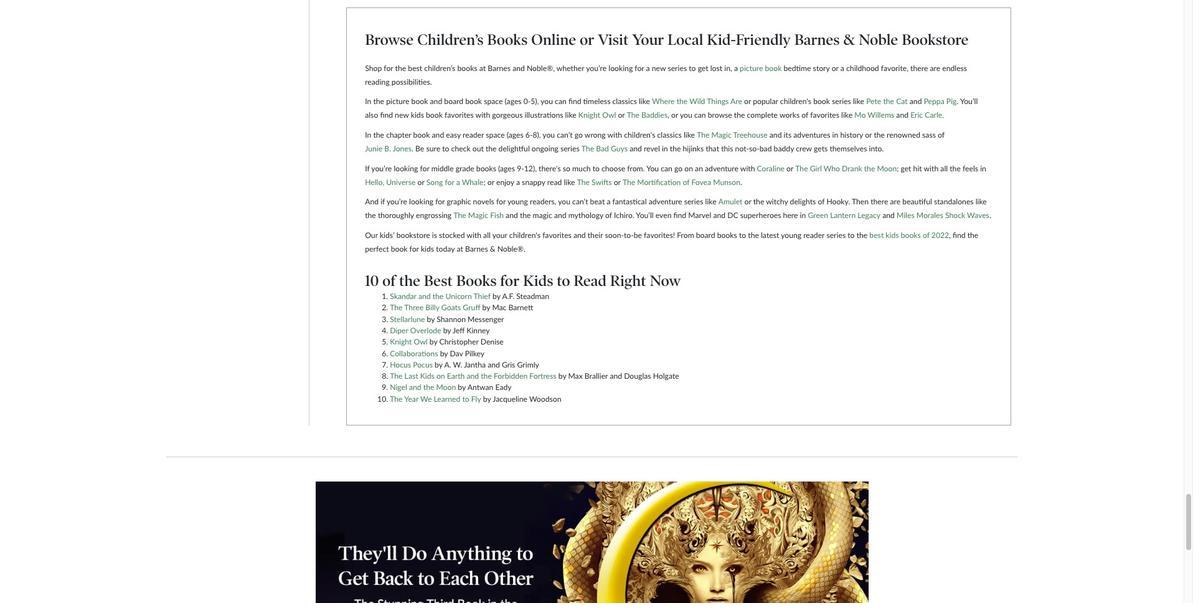 Task type: locate. For each thing, give the bounding box(es) containing it.
to inside if you're looking for middle grade books (ages 9-12), there's so much to choose from. you can go on an     adventure with coraline or the girl who drank         the moon ; get hit with all the feels in hello, universe or song for a whale ; or enjoy a     snappy read like the swifts or the         mortification of fovea munson .
[[593, 164, 600, 173]]

1 vertical spatial knight
[[390, 337, 412, 347]]

0 horizontal spatial go
[[575, 130, 583, 140]]

book inside . you'll also find new kids book     favorites with gorgeous illustrations like
[[426, 111, 443, 120]]

knight down timeless
[[579, 111, 601, 120]]

from
[[677, 230, 695, 240]]

a left childhood
[[841, 63, 845, 73]]

1 horizontal spatial ;
[[897, 164, 899, 173]]

0 vertical spatial can
[[555, 97, 567, 106]]

drank
[[843, 164, 863, 173]]

0 vertical spatial classics
[[613, 97, 637, 106]]

find right 2022
[[953, 230, 966, 240]]

0 horizontal spatial can
[[555, 97, 567, 106]]

for right shop
[[384, 63, 394, 73]]

a inside bedtime story or a     childhood favorite, there are endless reading possibilities.
[[841, 63, 845, 73]]

reader
[[463, 130, 484, 140], [804, 230, 825, 240]]

find left timeless
[[569, 97, 582, 106]]

to left read
[[557, 272, 571, 290]]

barnes right today
[[465, 244, 488, 254]]

(ages inside in the chapter book and easy reader space (ages 6-8), you can't go wrong with children's classics like the magic treehouse and its     adventures in history or the renowned sass of junie b. jones . be sure to     check out the delightful ongoing series the bad guys and revel     in the hijinks that this not-so-bad baddy crew gets themselves into.
[[507, 130, 524, 140]]

to left lost
[[689, 63, 696, 73]]

0 horizontal spatial ;
[[484, 177, 486, 187]]

the down from.
[[623, 177, 636, 187]]

pete
[[867, 97, 882, 106]]

children's up revel
[[625, 130, 656, 140]]

treehouse
[[734, 130, 768, 140]]

you'll inside . you'll also find new kids book     favorites with gorgeous illustrations like
[[961, 97, 979, 106]]

easy
[[446, 130, 461, 140]]

to down superheroes
[[740, 230, 747, 240]]

in right here
[[800, 211, 807, 220]]

book down story
[[814, 97, 831, 106]]

novels
[[473, 197, 495, 206]]

0 vertical spatial adventure
[[705, 164, 739, 173]]

1 vertical spatial magic
[[468, 211, 489, 220]]

book inside , find the perfect book for kids today at barnes & noble®.
[[391, 244, 408, 254]]

in inside in the chapter book and easy reader space (ages 6-8), you can't go wrong with children's classics like the magic treehouse and its     adventures in history or the renowned sass of junie b. jones . be sure to     check out the delightful ongoing series the bad guys and revel     in the hijinks that this not-so-bad baddy crew gets themselves into.
[[365, 130, 372, 140]]

0 vertical spatial reader
[[463, 130, 484, 140]]

picture right in,
[[740, 63, 764, 73]]

reader down green
[[804, 230, 825, 240]]

books right children's at the top of page
[[458, 63, 478, 73]]

for up song
[[420, 164, 430, 173]]

like inside or the witchy delights of hooky.     then there are beautiful standalones like the thoroughly engrossing
[[976, 197, 988, 206]]

magic
[[712, 130, 732, 140], [468, 211, 489, 220]]

or right the 'amulet' in the right of the page
[[745, 197, 752, 206]]

1 horizontal spatial reader
[[804, 230, 825, 240]]

1 in from the top
[[365, 97, 372, 106]]

; left hit
[[897, 164, 899, 173]]

0 vertical spatial ,
[[668, 111, 670, 120]]

the up junie
[[374, 130, 385, 140]]

1 vertical spatial get
[[901, 164, 912, 173]]

of left 'fovea'
[[683, 177, 690, 187]]

and down "possibilities."
[[430, 97, 443, 106]]

kids inside , find the perfect book for kids today at barnes & noble®.
[[421, 244, 434, 254]]

the right out
[[486, 144, 497, 153]]

1 horizontal spatial can
[[661, 164, 673, 173]]

soon-
[[605, 230, 624, 240]]

1 vertical spatial go
[[675, 164, 683, 173]]

three
[[405, 303, 424, 312]]

0 horizontal spatial all
[[484, 230, 491, 240]]

board right from
[[697, 230, 716, 240]]

are inside bedtime story or a     childhood favorite, there are endless reading possibilities.
[[931, 63, 941, 73]]

readers,
[[530, 197, 557, 206]]

0 vertical spatial kids
[[411, 111, 424, 120]]

2 vertical spatial can
[[661, 164, 673, 173]]

hooky.
[[827, 197, 851, 206]]

kids down the is
[[421, 244, 434, 254]]

things
[[707, 97, 729, 106]]

young down here
[[782, 230, 802, 240]]

1 horizontal spatial get
[[901, 164, 912, 173]]

can
[[555, 97, 567, 106], [695, 111, 706, 120], [661, 164, 673, 173]]

0 horizontal spatial get
[[698, 63, 709, 73]]

with inside . you'll also find new kids book     favorites with gorgeous illustrations like
[[476, 111, 491, 120]]

, down shock
[[950, 230, 951, 240]]

(ages inside if you're looking for middle grade books (ages 9-12), there's so much to choose from. you can go on an     adventure with coraline or the girl who drank         the moon ; get hit with all the feels in hello, universe or song for a whale ; or enjoy a     snappy read like the swifts or the         mortification of fovea munson .
[[499, 164, 515, 173]]

looking up engrossing
[[409, 197, 434, 206]]

0 vertical spatial are
[[931, 63, 941, 73]]

the down waves at the top
[[968, 230, 979, 240]]

series inside in the chapter book and easy reader space (ages 6-8), you can't go wrong with children's classics like the magic treehouse and its     adventures in history or the renowned sass of junie b. jones . be sure to     check out the delightful ongoing series the bad guys and revel     in the hijinks that this not-so-bad baddy crew gets themselves into.
[[561, 144, 580, 153]]

with up "guys"
[[608, 130, 623, 140]]

like up hijinks
[[684, 130, 695, 140]]

magic inside in the chapter book and easy reader space (ages 6-8), you can't go wrong with children's classics like the magic treehouse and its     adventures in history or the renowned sass of junie b. jones . be sure to     check out the delightful ongoing series the bad guys and revel     in the hijinks that this not-so-bad baddy crew gets themselves into.
[[712, 130, 732, 140]]

&
[[844, 30, 856, 48], [490, 244, 496, 254]]

0 horizontal spatial knight
[[390, 337, 412, 347]]

girl
[[811, 164, 822, 173]]

2 vertical spatial barnes
[[465, 244, 488, 254]]

in
[[365, 97, 372, 106], [365, 130, 372, 140]]

shock
[[946, 211, 966, 220]]

looking
[[609, 63, 633, 73], [394, 164, 418, 173], [409, 197, 434, 206]]

1 vertical spatial ;
[[484, 177, 486, 187]]

0 horizontal spatial owl
[[414, 337, 428, 347]]

with
[[476, 111, 491, 120], [608, 130, 623, 140], [741, 164, 756, 173], [924, 164, 939, 173], [467, 230, 482, 240]]

there inside or the witchy delights of hooky.     then there are beautiful standalones like the thoroughly engrossing
[[871, 197, 889, 206]]

jeff
[[453, 326, 465, 335]]

favorites up adventures in the right top of the page
[[811, 111, 840, 120]]

here
[[784, 211, 799, 220]]

0 vertical spatial get
[[698, 63, 709, 73]]

0 vertical spatial go
[[575, 130, 583, 140]]

0 horizontal spatial ,
[[668, 111, 670, 120]]

book up be
[[414, 130, 430, 140]]

1 vertical spatial (ages
[[507, 130, 524, 140]]

2 in from the top
[[365, 130, 372, 140]]

in inside if you're looking for middle grade books (ages 9-12), there's so much to choose from. you can go on an     adventure with coraline or the girl who drank         the moon ; get hit with all the feels in hello, universe or song for a whale ; or enjoy a     snappy read like the swifts or the         mortification of fovea munson .
[[981, 164, 987, 173]]

1 vertical spatial ,
[[950, 230, 951, 240]]

or right coraline link in the top right of the page
[[787, 164, 794, 173]]

and
[[513, 63, 525, 73], [430, 97, 443, 106], [910, 97, 923, 106], [897, 111, 909, 120], [432, 130, 444, 140], [770, 130, 782, 140], [630, 144, 642, 153], [506, 211, 518, 220], [555, 211, 567, 220], [714, 211, 726, 220], [883, 211, 895, 220], [574, 230, 586, 240], [419, 292, 431, 301], [488, 360, 500, 369], [467, 371, 479, 381], [610, 371, 623, 381], [409, 383, 422, 392]]

1 vertical spatial reader
[[804, 230, 825, 240]]

1 horizontal spatial moon
[[878, 164, 897, 173]]

on inside if you're looking for middle grade books (ages 9-12), there's so much to choose from. you can go on an     adventure with coraline or the girl who drank         the moon ; get hit with all the feels in hello, universe or song for a whale ; or enjoy a     snappy read like the swifts or the         mortification of fovea munson .
[[685, 164, 694, 173]]

1 vertical spatial adventure
[[649, 197, 683, 206]]

advertisement element
[[316, 481, 869, 603]]

baddy
[[774, 144, 795, 153]]

local
[[668, 30, 704, 48]]

1 horizontal spatial best
[[870, 230, 884, 240]]

0 vertical spatial space
[[484, 97, 503, 106]]

space for book
[[484, 97, 503, 106]]

1 vertical spatial there
[[871, 197, 889, 206]]

1 horizontal spatial all
[[941, 164, 949, 173]]

owl
[[603, 111, 617, 120], [414, 337, 428, 347]]

to right sure
[[443, 144, 450, 153]]

0 horizontal spatial new
[[395, 111, 409, 120]]

knight owl link
[[579, 111, 617, 120], [390, 337, 428, 347]]

0 vertical spatial you'll
[[961, 97, 979, 106]]

pig
[[947, 97, 957, 106]]

1 vertical spatial space
[[486, 130, 505, 140]]

1 vertical spatial owl
[[414, 337, 428, 347]]

series left pete
[[833, 97, 852, 106]]

all inside if you're looking for middle grade books (ages 9-12), there's so much to choose from. you can go on an     adventure with coraline or the girl who drank         the moon ; get hit with all the feels in hello, universe or song for a whale ; or enjoy a     snappy read like the swifts or the         mortification of fovea munson .
[[941, 164, 949, 173]]

for inside , find the perfect book for kids today at barnes & noble®.
[[410, 244, 419, 254]]

your
[[633, 30, 665, 48]]

;
[[897, 164, 899, 173], [484, 177, 486, 187]]

like inside . you'll also find new kids book     favorites with gorgeous illustrations like
[[566, 111, 577, 120]]

and up eric
[[910, 97, 923, 106]]

the left the wild
[[677, 97, 688, 106]]

wild
[[690, 97, 706, 106]]

book left bedtime
[[766, 63, 782, 73]]

for inside 10 of the best books for kids to read right now skandar and the             unicorn thief by a.f. steadman the three billy             goats gruff by mac barnett stellarlune by shannon         messenger diper overlode by jeff         kinney knight owl by         christopher denise collaborations by dav pilkey hocus pocus by a. w. jantha and         gris grimly the             last kids on earth and the forbidden fortress by max brallier and douglas holgate nigel and the moon by         antwan eady the year we             learned to fly by jacqueline woodson
[[501, 272, 520, 290]]

last
[[405, 371, 419, 381]]

books up whale
[[477, 164, 497, 173]]

1 vertical spatial kids
[[420, 371, 435, 381]]

out
[[473, 144, 484, 153]]

and left their
[[574, 230, 586, 240]]

like left mo
[[842, 111, 853, 120]]

best
[[408, 63, 423, 73], [870, 230, 884, 240]]

song for a whale link
[[427, 177, 484, 187]]

0 horizontal spatial board
[[445, 97, 464, 106]]

0 horizontal spatial young
[[508, 197, 528, 206]]

children's inside in the chapter book and easy reader space (ages 6-8), you can't go wrong with children's classics like the magic treehouse and its     adventures in history or the renowned sass of junie b. jones . be sure to     check out the delightful ongoing series the bad guys and revel     in the hijinks that this not-so-bad baddy crew gets themselves into.
[[625, 130, 656, 140]]

lantern
[[831, 211, 856, 220]]

reader inside in the chapter book and easy reader space (ages 6-8), you can't go wrong with children's classics like the magic treehouse and its     adventures in history or the renowned sass of junie b. jones . be sure to     check out the delightful ongoing series the bad guys and revel     in the hijinks that this not-so-bad baddy crew gets themselves into.
[[463, 130, 484, 140]]

owl down overlode
[[414, 337, 428, 347]]

graphic
[[447, 197, 471, 206]]

get left hit
[[901, 164, 912, 173]]

0 vertical spatial board
[[445, 97, 464, 106]]

0 vertical spatial picture
[[740, 63, 764, 73]]

knight
[[579, 111, 601, 120], [390, 337, 412, 347]]

snappy
[[522, 177, 546, 187]]

miles morales shock         waves link
[[897, 211, 990, 220]]

of
[[802, 111, 809, 120], [939, 130, 945, 140], [683, 177, 690, 187], [818, 197, 825, 206], [606, 211, 613, 220], [923, 230, 930, 240], [383, 272, 396, 290]]

universe
[[387, 177, 416, 187]]

2 horizontal spatial favorites
[[811, 111, 840, 120]]

kids up nigel and the moon link
[[420, 371, 435, 381]]

favorites up easy
[[445, 111, 474, 120]]

space inside in the chapter book and easy reader space (ages 6-8), you can't go wrong with children's classics like the magic treehouse and its     adventures in history or the renowned sass of junie b. jones . be sure to     check out the delightful ongoing series the bad guys and revel     in the hijinks that this not-so-bad baddy crew gets themselves into.
[[486, 130, 505, 140]]

moon down into.
[[878, 164, 897, 173]]

0 vertical spatial new
[[652, 63, 666, 73]]

right
[[611, 272, 647, 290]]

0 vertical spatial in
[[365, 97, 372, 106]]

0 horizontal spatial magic
[[468, 211, 489, 220]]

classics inside in the chapter book and easy reader space (ages 6-8), you can't go wrong with children's classics like the magic treehouse and its     adventures in history or the renowned sass of junie b. jones . be sure to     check out the delightful ongoing series the bad guys and revel     in the hijinks that this not-so-bad baddy crew gets themselves into.
[[658, 130, 682, 140]]

or left 'enjoy'
[[488, 177, 495, 187]]

amulet
[[719, 197, 743, 206]]

0 vertical spatial on
[[685, 164, 694, 173]]

board up easy
[[445, 97, 464, 106]]

the magic treehouse link
[[697, 130, 768, 140]]

also
[[365, 111, 378, 120]]

like inside in the chapter book and easy reader space (ages 6-8), you can't go wrong with children's classics like the magic treehouse and its     adventures in history or the renowned sass of junie b. jones . be sure to     check out the delightful ongoing series the bad guys and revel     in the hijinks that this not-so-bad baddy crew gets themselves into.
[[684, 130, 695, 140]]

the down skandar
[[390, 303, 403, 312]]

.
[[957, 97, 959, 106], [412, 144, 414, 153], [741, 177, 743, 187], [990, 211, 992, 220]]

adventure up even
[[649, 197, 683, 206]]

. right shock
[[990, 211, 992, 220]]

baddies
[[642, 111, 668, 120]]

douglas
[[625, 371, 652, 381]]

1 vertical spatial classics
[[658, 130, 682, 140]]

looking up universe
[[394, 164, 418, 173]]

magic up this in the top of the page
[[712, 130, 732, 140]]

fantastical
[[613, 197, 647, 206]]

1 vertical spatial can
[[695, 111, 706, 120]]

book
[[766, 63, 782, 73], [412, 97, 428, 106], [466, 97, 482, 106], [814, 97, 831, 106], [426, 111, 443, 120], [414, 130, 430, 140], [391, 244, 408, 254]]

kids up "chapter" on the left top
[[411, 111, 424, 120]]

fovea
[[692, 177, 712, 187]]

and if you're looking for graphic novels for young readers, you can't beat a fantastical adventure series     like amulet
[[365, 197, 743, 206]]

2 vertical spatial children's
[[510, 230, 541, 240]]

1 vertical spatial new
[[395, 111, 409, 120]]

and left revel
[[630, 144, 642, 153]]

0 horizontal spatial classics
[[613, 97, 637, 106]]

2 horizontal spatial can
[[695, 111, 706, 120]]

thoroughly
[[378, 211, 414, 220]]

gruff
[[463, 303, 481, 312]]

0 vertical spatial best
[[408, 63, 423, 73]]

the right drank
[[865, 164, 876, 173]]

denise
[[481, 337, 504, 347]]

1 vertical spatial on
[[437, 371, 445, 381]]

can't inside in the chapter book and easy reader space (ages 6-8), you can't go wrong with children's classics like the magic treehouse and its     adventures in history or the renowned sass of junie b. jones . be sure to     check out the delightful ongoing series the bad guys and revel     in the hijinks that this not-so-bad baddy crew gets themselves into.
[[557, 130, 573, 140]]

the three billy             goats gruff link
[[390, 303, 481, 312]]

you'll
[[961, 97, 979, 106], [636, 211, 654, 220]]

0 vertical spatial at
[[480, 63, 486, 73]]

0 horizontal spatial there
[[871, 197, 889, 206]]

the up that
[[697, 130, 710, 140]]

or down the choose on the right top of page
[[614, 177, 621, 187]]

1 vertical spatial at
[[457, 244, 464, 254]]

2 vertical spatial kids
[[421, 244, 434, 254]]

1 horizontal spatial &
[[844, 30, 856, 48]]

you're inside if you're looking for middle grade books (ages 9-12), there's so much to choose from. you can go on an     adventure with coraline or the girl who drank         the moon ; get hit with all the feels in hello, universe or song for a whale ; or enjoy a     snappy read like the swifts or the         mortification of fovea munson .
[[372, 164, 392, 173]]

1 vertical spatial young
[[782, 230, 802, 240]]

can't
[[557, 130, 573, 140], [573, 197, 589, 206]]

1 horizontal spatial picture
[[740, 63, 764, 73]]

read
[[574, 272, 607, 290]]

1 vertical spatial &
[[490, 244, 496, 254]]

barnes up story
[[795, 30, 840, 48]]

knight owl link down timeless
[[579, 111, 617, 120]]

are left endless
[[931, 63, 941, 73]]

0 horizontal spatial are
[[891, 197, 901, 206]]

by left max
[[559, 371, 567, 381]]

peppa
[[925, 97, 945, 106]]

(ages up delightful
[[507, 130, 524, 140]]

latest
[[761, 230, 780, 240]]

picture down "possibilities."
[[386, 97, 410, 106]]

woodson
[[530, 394, 562, 404]]

amulet link
[[719, 197, 743, 206]]

if
[[381, 197, 385, 206]]

0 horizontal spatial knight owl link
[[390, 337, 428, 347]]

board
[[445, 97, 464, 106], [697, 230, 716, 240]]

its
[[784, 130, 792, 140]]

1 vertical spatial are
[[891, 197, 901, 206]]

0 horizontal spatial &
[[490, 244, 496, 254]]

. left be
[[412, 144, 414, 153]]

space for reader
[[486, 130, 505, 140]]

in up junie
[[365, 130, 372, 140]]

the bad guys link
[[582, 144, 628, 153]]

,
[[668, 111, 670, 120], [950, 230, 951, 240]]

like down so
[[564, 177, 575, 187]]

delights
[[791, 197, 817, 206]]

in for in the chapter book and easy reader space (ages 6-8), you can't go wrong with children's classics like the magic treehouse and its     adventures in history or the renowned sass of junie b. jones . be sure to     check out the delightful ongoing series the bad guys and revel     in the hijinks that this not-so-bad baddy crew gets themselves into.
[[365, 130, 372, 140]]

0 horizontal spatial favorites
[[445, 111, 474, 120]]

. right peppa
[[957, 97, 959, 106]]

the up skandar
[[399, 272, 421, 290]]

you right 8),
[[543, 130, 555, 140]]

1 vertical spatial children's
[[625, 130, 656, 140]]

of inside if you're looking for middle grade books (ages 9-12), there's so much to choose from. you can go on an     adventure with coraline or the girl who drank         the moon ; get hit with all the feels in hello, universe or song for a whale ; or enjoy a     snappy read like the swifts or the         mortification of fovea munson .
[[683, 177, 690, 187]]

0 vertical spatial moon
[[878, 164, 897, 173]]

brallier
[[585, 371, 608, 381]]

children's up works
[[781, 97, 812, 106]]

are inside or the witchy delights of hooky.     then there are beautiful standalones like the thoroughly engrossing
[[891, 197, 901, 206]]

1 horizontal spatial knight owl link
[[579, 111, 617, 120]]

young
[[508, 197, 528, 206], [782, 230, 802, 240]]

books down the magic fish and the     magic and mythology of ichiro. you'll even find marvel and dc superheroes here in green lantern legacy and miles morales shock         waves .
[[718, 230, 738, 240]]

1 horizontal spatial children's
[[625, 130, 656, 140]]

can inside if you're looking for middle grade books (ages 9-12), there's so much to choose from. you can go on an     adventure with coraline or the girl who drank         the moon ; get hit with all the feels in hello, universe or song for a whale ; or enjoy a     snappy read like the swifts or the         mortification of fovea munson .
[[661, 164, 673, 173]]

knight inside 10 of the best books for kids to read right now skandar and the             unicorn thief by a.f. steadman the three billy             goats gruff by mac barnett stellarlune by shannon         messenger diper overlode by jeff         kinney knight owl by         christopher denise collaborations by dav pilkey hocus pocus by a. w. jantha and         gris grimly the             last kids on earth and the forbidden fortress by max brallier and douglas holgate nigel and the moon by         antwan eady the year we             learned to fly by jacqueline woodson
[[390, 337, 412, 347]]

by left jeff
[[443, 326, 451, 335]]

or right story
[[832, 63, 839, 73]]

hello, universe link
[[365, 177, 416, 187]]

a
[[647, 63, 650, 73], [735, 63, 738, 73], [841, 63, 845, 73], [457, 177, 460, 187], [517, 177, 520, 187], [607, 197, 611, 206]]

wrong
[[585, 130, 606, 140]]

favorites down magic
[[543, 230, 572, 240]]

, find the perfect book for kids today at barnes & noble®.
[[365, 230, 979, 254]]

you'll left even
[[636, 211, 654, 220]]

space up gorgeous
[[484, 97, 503, 106]]

find inside , find the perfect book for kids today at barnes & noble®.
[[953, 230, 966, 240]]

1 horizontal spatial classics
[[658, 130, 682, 140]]

children's
[[781, 97, 812, 106], [625, 130, 656, 140], [510, 230, 541, 240]]

0 vertical spatial can't
[[557, 130, 573, 140]]

1 vertical spatial you're
[[372, 164, 392, 173]]

find right even
[[674, 211, 687, 220]]

bad
[[760, 144, 772, 153]]

there right favorite,
[[911, 63, 929, 73]]

0 horizontal spatial reader
[[463, 130, 484, 140]]

swifts
[[592, 177, 612, 187]]

looking down visit
[[609, 63, 633, 73]]

1 vertical spatial books
[[457, 272, 497, 290]]

0 vertical spatial children's
[[781, 97, 812, 106]]



Task type: vqa. For each thing, say whether or not it's contained in the screenshot.
Treehouse
yes



Task type: describe. For each thing, give the bounding box(es) containing it.
in,
[[725, 63, 733, 73]]

1 horizontal spatial at
[[480, 63, 486, 73]]

the down and
[[365, 211, 376, 220]]

adventures
[[794, 130, 831, 140]]

there inside bedtime story or a     childhood favorite, there are endless reading possibilities.
[[911, 63, 929, 73]]

1 horizontal spatial new
[[652, 63, 666, 73]]

0 horizontal spatial children's
[[510, 230, 541, 240]]

steadman
[[517, 292, 550, 301]]

0 vertical spatial ;
[[897, 164, 899, 173]]

0 vertical spatial young
[[508, 197, 528, 206]]

1 vertical spatial can't
[[573, 197, 589, 206]]

0 vertical spatial owl
[[603, 111, 617, 120]]

cat
[[897, 97, 908, 106]]

be
[[416, 144, 425, 153]]

to left the fly
[[463, 394, 470, 404]]

or left the baddies link
[[618, 111, 625, 120]]

at inside , find the perfect book for kids today at barnes & noble®.
[[457, 244, 464, 254]]

nigel
[[390, 383, 407, 392]]

the left the girl
[[796, 164, 809, 173]]

by down overlode
[[430, 337, 438, 347]]

possibilities.
[[392, 77, 432, 86]]

in left history
[[833, 130, 839, 140]]

(ages for 6-
[[507, 130, 524, 140]]

with right hit
[[924, 164, 939, 173]]

and right 'brallier'
[[610, 371, 623, 381]]

12),
[[525, 164, 537, 173]]

reading
[[365, 77, 390, 86]]

a.f.
[[503, 292, 515, 301]]

new inside . you'll also find new kids book     favorites with gorgeous illustrations like
[[395, 111, 409, 120]]

1 vertical spatial best
[[870, 230, 884, 240]]

of inside or the witchy delights of hooky.     then there are beautiful standalones like the thoroughly engrossing
[[818, 197, 825, 206]]

the inside , find the perfect book for kids today at barnes & noble®.
[[968, 230, 979, 240]]

a right 'enjoy'
[[517, 177, 520, 187]]

. inside if you're looking for middle grade books (ages 9-12), there's so much to choose from. you can go on an     adventure with coraline or the girl who drank         the moon ; get hit with all the feels in hello, universe or song for a whale ; or enjoy a     snappy read like the swifts or the         mortification of fovea munson .
[[741, 177, 743, 187]]

0 vertical spatial looking
[[609, 63, 633, 73]]

moon inside 10 of the best books for kids to read right now skandar and the             unicorn thief by a.f. steadman the three billy             goats gruff by mac barnett stellarlune by shannon         messenger diper overlode by jeff         kinney knight owl by         christopher denise collaborations by dav pilkey hocus pocus by a. w. jantha and         gris grimly the             last kids on earth and the forbidden fortress by max brallier and douglas holgate nigel and the moon by         antwan eady the year we             learned to fly by jacqueline woodson
[[437, 383, 456, 392]]

bedtime story or a     childhood favorite, there are endless reading possibilities.
[[365, 63, 968, 86]]

beautiful
[[903, 197, 933, 206]]

the left baddies in the right top of the page
[[627, 111, 640, 120]]

read
[[548, 177, 562, 187]]

in the chapter book and easy reader space (ages 6-8), you can't go wrong with children's classics like the magic treehouse and its     adventures in history or the renowned sass of junie b. jones . be sure to     check out the delightful ongoing series the bad guys and revel     in the hijinks that this not-so-bad baddy crew gets themselves into.
[[365, 130, 945, 153]]

or right are
[[745, 97, 752, 106]]

pete the cat link
[[867, 97, 908, 106]]

the left cat
[[884, 97, 895, 106]]

and up billy
[[419, 292, 431, 301]]

the left magic
[[520, 211, 531, 220]]

with down not-
[[741, 164, 756, 173]]

1 vertical spatial kids
[[886, 230, 900, 240]]

by up a.
[[440, 349, 448, 358]]

earth
[[447, 371, 465, 381]]

book down "possibilities."
[[412, 97, 428, 106]]

antwan
[[468, 383, 494, 392]]

barnes inside , find the perfect book for kids today at barnes & noble®.
[[465, 244, 488, 254]]

books down miles
[[902, 230, 922, 240]]

crew
[[797, 144, 813, 153]]

1 vertical spatial you'll
[[636, 211, 654, 220]]

marvel
[[689, 211, 712, 220]]

(ages for 0-
[[505, 97, 522, 106]]

fortress
[[530, 371, 557, 381]]

0 horizontal spatial adventure
[[649, 197, 683, 206]]

and left gris
[[488, 360, 500, 369]]

books inside 10 of the best books for kids to read right now skandar and the             unicorn thief by a.f. steadman the three billy             goats gruff by mac barnett stellarlune by shannon         messenger diper overlode by jeff         kinney knight owl by         christopher denise collaborations by dav pilkey hocus pocus by a. w. jantha and         gris grimly the             last kids on earth and the forbidden fortress by max brallier and douglas holgate nigel and the moon by         antwan eady the year we             learned to fly by jacqueline woodson
[[457, 272, 497, 290]]

noble®,
[[527, 63, 555, 73]]

not-
[[736, 144, 750, 153]]

favorites inside . you'll also find new kids book     favorites with gorgeous illustrations like
[[445, 111, 474, 120]]

forbidden
[[494, 371, 528, 381]]

by down billy
[[427, 315, 435, 324]]

series down lantern
[[827, 230, 846, 240]]

the down "graphic"
[[454, 211, 467, 220]]

1 horizontal spatial knight
[[579, 111, 601, 120]]

2 vertical spatial looking
[[409, 197, 434, 206]]

2 horizontal spatial children's
[[781, 97, 812, 106]]

the up antwan
[[481, 371, 492, 381]]

get inside if you're looking for middle grade books (ages 9-12), there's so much to choose from. you can go on an     adventure with coraline or the girl who drank         the moon ; get hit with all the feels in hello, universe or song for a whale ; or enjoy a     snappy read like the swifts or the         mortification of fovea munson .
[[901, 164, 912, 173]]

and up the year
[[409, 383, 422, 392]]

and down cat
[[897, 111, 909, 120]]

0 vertical spatial books
[[488, 30, 528, 48]]

for up fish
[[497, 197, 506, 206]]

the up nigel
[[390, 371, 403, 381]]

barnett
[[509, 303, 534, 312]]

overlode
[[411, 326, 442, 335]]

on inside 10 of the best books for kids to read right now skandar and the             unicorn thief by a.f. steadman the three billy             goats gruff by mac barnett stellarlune by shannon         messenger diper overlode by jeff         kinney knight owl by         christopher denise collaborations by dav pilkey hocus pocus by a. w. jantha and         gris grimly the             last kids on earth and the forbidden fortress by max brallier and douglas holgate nigel and the moon by         antwan eady the year we             learned to fly by jacqueline woodson
[[437, 371, 445, 381]]

mac
[[493, 303, 507, 312]]

the up into.
[[875, 130, 886, 140]]

book inside in the chapter book and easy reader space (ages 6-8), you can't go wrong with children's classics like the magic treehouse and its     adventures in history or the renowned sass of junie b. jones . be sure to     check out the delightful ongoing series the bad guys and revel     in the hijinks that this not-so-bad baddy crew gets themselves into.
[[414, 130, 430, 140]]

and down and if you're looking for graphic novels for young readers, you can't beat a fantastical adventure series     like amulet
[[555, 211, 567, 220]]

peppa pig link
[[925, 97, 957, 106]]

or the witchy delights of hooky.     then there are beautiful standalones like the thoroughly engrossing
[[365, 197, 988, 220]]

in for in the picture book and board book space (ages 0-5), you can find timeless classics like where the wild         things are or popular children's book series like pete the cat and peppa pig
[[365, 97, 372, 106]]

eady
[[496, 383, 512, 392]]

adventure inside if you're looking for middle grade books (ages 9-12), there's so much to choose from. you can go on an     adventure with coraline or the girl who drank         the moon ; get hit with all the feels in hello, universe or song for a whale ; or enjoy a     snappy read like the swifts or the         mortification of fovea munson .
[[705, 164, 739, 173]]

mythology
[[569, 211, 604, 220]]

by right the fly
[[483, 394, 491, 404]]

or left visit
[[580, 30, 595, 48]]

waves
[[968, 211, 990, 220]]

looking inside if you're looking for middle grade books (ages 9-12), there's so much to choose from. you can go on an     adventure with coraline or the girl who drank         the moon ; get hit with all the feels in hello, universe or song for a whale ; or enjoy a     snappy read like the swifts or the         mortification of fovea munson .
[[394, 164, 418, 173]]

1 horizontal spatial kids
[[523, 272, 554, 290]]

of left 2022
[[923, 230, 930, 240]]

2022
[[932, 230, 950, 240]]

you right 5),
[[541, 97, 553, 106]]

your
[[493, 230, 508, 240]]

mortification
[[638, 177, 681, 187]]

willems
[[868, 111, 895, 120]]

the left latest
[[749, 230, 760, 240]]

browse children's books online or visit your local kid-friendly barnes & noble bookstore
[[365, 30, 969, 48]]

1 vertical spatial barnes
[[488, 63, 511, 73]]

and left miles
[[883, 211, 895, 220]]

or inside or the witchy delights of hooky.     then there are beautiful standalones like the thoroughly engrossing
[[745, 197, 752, 206]]

like up mo
[[854, 97, 865, 106]]

childhood
[[847, 63, 880, 73]]

stellarlune link
[[390, 315, 425, 324]]

their
[[588, 230, 603, 240]]

the down much
[[577, 177, 590, 187]]

the left hijinks
[[670, 144, 681, 153]]

0 vertical spatial knight owl link
[[579, 111, 617, 120]]

series up marvel
[[685, 197, 704, 206]]

gris
[[502, 360, 516, 369]]

of inside 10 of the best books for kids to read right now skandar and the             unicorn thief by a.f. steadman the three billy             goats gruff by mac barnett stellarlune by shannon         messenger diper overlode by jeff         kinney knight owl by         christopher denise collaborations by dav pilkey hocus pocus by a. w. jantha and         gris grimly the             last kids on earth and the forbidden fortress by max brallier and douglas holgate nigel and the moon by         antwan eady the year we             learned to fly by jacqueline woodson
[[383, 272, 396, 290]]

like up marvel
[[706, 197, 717, 206]]

the down are
[[735, 111, 746, 120]]

like inside if you're looking for middle grade books (ages 9-12), there's so much to choose from. you can go on an     adventure with coraline or the girl who drank         the moon ; get hit with all the feels in hello, universe or song for a whale ; or enjoy a     snappy read like the swifts or the         mortification of fovea munson .
[[564, 177, 575, 187]]

the up "the three billy             goats gruff" link
[[433, 292, 444, 301]]

learned
[[434, 394, 461, 404]]

today
[[436, 244, 455, 254]]

1 horizontal spatial favorites
[[543, 230, 572, 240]]

dav
[[450, 349, 463, 358]]

the left feels
[[950, 164, 961, 173]]

the up superheroes
[[754, 197, 765, 206]]

like up the baddies link
[[639, 97, 651, 106]]

of right works
[[802, 111, 809, 120]]

w.
[[453, 360, 463, 369]]

and left dc
[[714, 211, 726, 220]]

0-
[[524, 97, 531, 106]]

1 vertical spatial all
[[484, 230, 491, 240]]

the up also
[[374, 97, 385, 106]]

for right song
[[445, 177, 455, 187]]

1 vertical spatial knight owl link
[[390, 337, 428, 347]]

by left a.
[[435, 360, 443, 369]]

. inside . you'll also find new kids book     favorites with gorgeous illustrations like
[[957, 97, 959, 106]]

you down 'where the wild         things are' link at right
[[680, 111, 693, 120]]

sure
[[426, 144, 441, 153]]

b.
[[385, 144, 391, 153]]

with inside in the chapter book and easy reader space (ages 6-8), you can't go wrong with children's classics like the magic treehouse and its     adventures in history or the renowned sass of junie b. jones . be sure to     check out the delightful ongoing series the bad guys and revel     in the hijinks that this not-so-bad baddy crew gets themselves into.
[[608, 130, 623, 140]]

or left song
[[418, 177, 425, 187]]

or inside bedtime story or a     childhood favorite, there are endless reading possibilities.
[[832, 63, 839, 73]]

to down green lantern legacy link
[[848, 230, 855, 240]]

8),
[[533, 130, 541, 140]]

by up messenger
[[483, 303, 491, 312]]

the magic fish link
[[454, 211, 504, 220]]

for down "your"
[[635, 63, 645, 73]]

go inside in the chapter book and easy reader space (ages 6-8), you can't go wrong with children's classics like the magic treehouse and its     adventures in history or the renowned sass of junie b. jones . be sure to     check out the delightful ongoing series the bad guys and revel     in the hijinks that this not-so-bad baddy crew gets themselves into.
[[575, 130, 583, 140]]

the up we at the bottom left of page
[[424, 383, 435, 392]]

gorgeous
[[493, 111, 523, 120]]

you right readers,
[[558, 197, 571, 206]]

in the picture book and board book space (ages 0-5), you can find timeless classics like where the wild         things are or popular children's book series like pete the cat and peppa pig
[[365, 97, 957, 106]]

the down nigel
[[390, 394, 403, 404]]

jacqueline
[[493, 394, 528, 404]]

delightful
[[499, 144, 530, 153]]

and right fish
[[506, 211, 518, 220]]

a right in,
[[735, 63, 738, 73]]

our
[[365, 230, 378, 240]]

1 vertical spatial board
[[697, 230, 716, 240]]

go inside if you're looking for middle grade books (ages 9-12), there's so much to choose from. you can go on an     adventure with coraline or the girl who drank         the moon ; get hit with all the feels in hello, universe or song for a whale ; or enjoy a     snappy read like the swifts or the         mortification of fovea munson .
[[675, 164, 683, 173]]

timeless
[[584, 97, 611, 106]]

with down the magic fish link
[[467, 230, 482, 240]]

are
[[731, 97, 743, 106]]

the up "possibilities."
[[395, 63, 406, 73]]

legacy
[[858, 211, 881, 220]]

0 vertical spatial barnes
[[795, 30, 840, 48]]

a left whale
[[457, 177, 460, 187]]

billy
[[426, 303, 440, 312]]

themselves
[[830, 144, 868, 153]]

1 horizontal spatial young
[[782, 230, 802, 240]]

the left bad
[[582, 144, 595, 153]]

and left noble®,
[[513, 63, 525, 73]]

children's
[[425, 63, 456, 73]]

be
[[634, 230, 642, 240]]

bad
[[596, 144, 609, 153]]

where the wild         things are link
[[653, 97, 743, 106]]

and down jantha
[[467, 371, 479, 381]]

favorite,
[[882, 63, 909, 73]]

best kids books of 2022 link
[[870, 230, 950, 240]]

morales
[[917, 211, 944, 220]]

the         mortification of fovea munson link
[[623, 177, 741, 187]]

0 horizontal spatial picture
[[386, 97, 410, 106]]

and up sure
[[432, 130, 444, 140]]

messenger
[[468, 315, 504, 324]]

2 vertical spatial you're
[[387, 197, 408, 206]]

mo
[[855, 111, 866, 120]]

grade
[[456, 164, 475, 173]]

& inside , find the perfect book for kids today at barnes & noble®.
[[490, 244, 496, 254]]

kid-
[[707, 30, 736, 48]]

browse
[[708, 111, 733, 120]]

the girl who drank         the moon link
[[796, 164, 897, 173]]

guys
[[611, 144, 628, 153]]

if
[[365, 164, 370, 173]]

our kids' bookstore is stocked with all your children's favorites and their soon-to-be favorites! from     board books to the latest young reader series to the best kids books of 2022
[[365, 230, 950, 240]]

for up engrossing
[[436, 197, 445, 206]]

kids inside . you'll also find new kids book     favorites with gorgeous illustrations like
[[411, 111, 424, 120]]

books inside if you're looking for middle grade books (ages 9-12), there's so much to choose from. you can go on an     adventure with coraline or the girl who drank         the moon ; get hit with all the feels in hello, universe or song for a whale ; or enjoy a     snappy read like the swifts or the         mortification of fovea munson .
[[477, 164, 497, 173]]

or inside in the chapter book and easy reader space (ages 6-8), you can't go wrong with children's classics like the magic treehouse and its     adventures in history or the renowned sass of junie b. jones . be sure to     check out the delightful ongoing series the bad guys and revel     in the hijinks that this not-so-bad baddy crew gets themselves into.
[[866, 130, 873, 140]]

0 vertical spatial &
[[844, 30, 856, 48]]

find inside . you'll also find new kids book     favorites with gorgeous illustrations like
[[380, 111, 393, 120]]

friendly
[[736, 30, 791, 48]]

or down the where
[[672, 111, 679, 120]]

shannon
[[437, 315, 466, 324]]

owl inside 10 of the best books for kids to read right now skandar and the             unicorn thief by a.f. steadman the three billy             goats gruff by mac barnett stellarlune by shannon         messenger diper overlode by jeff         kinney knight owl by         christopher denise collaborations by dav pilkey hocus pocus by a. w. jantha and         gris grimly the             last kids on earth and the forbidden fortress by max brallier and douglas holgate nigel and the moon by         antwan eady the year we             learned to fly by jacqueline woodson
[[414, 337, 428, 347]]

knight owl or the baddies , or you can browse     the complete works of favorites like mo         willems and eric carle.
[[579, 111, 945, 120]]

. inside in the chapter book and easy reader space (ages 6-8), you can't go wrong with children's classics like the magic treehouse and its     adventures in history or the renowned sass of junie b. jones . be sure to     check out the delightful ongoing series the bad guys and revel     in the hijinks that this not-so-bad baddy crew gets themselves into.
[[412, 144, 414, 153]]

book up out
[[466, 97, 482, 106]]

you inside in the chapter book and easy reader space (ages 6-8), you can't go wrong with children's classics like the magic treehouse and its     adventures in history or the renowned sass of junie b. jones . be sure to     check out the delightful ongoing series the bad guys and revel     in the hijinks that this not-so-bad baddy crew gets themselves into.
[[543, 130, 555, 140]]

the down legacy
[[857, 230, 868, 240]]

hit
[[914, 164, 923, 173]]

of inside in the chapter book and easy reader space (ages 6-8), you can't go wrong with children's classics like the magic treehouse and its     adventures in history or the renowned sass of junie b. jones . be sure to     check out the delightful ongoing series the bad guys and revel     in the hijinks that this not-so-bad baddy crew gets themselves into.
[[939, 130, 945, 140]]

to inside in the chapter book and easy reader space (ages 6-8), you can't go wrong with children's classics like the magic treehouse and its     adventures in history or the renowned sass of junie b. jones . be sure to     check out the delightful ongoing series the bad guys and revel     in the hijinks that this not-so-bad baddy crew gets themselves into.
[[443, 144, 450, 153]]

so-
[[750, 144, 760, 153]]

, inside , find the perfect book for kids today at barnes & noble®.
[[950, 230, 951, 240]]

collaborations link
[[390, 349, 438, 358]]

moon inside if you're looking for middle grade books (ages 9-12), there's so much to choose from. you can go on an     adventure with coraline or the girl who drank         the moon ; get hit with all the feels in hello, universe or song for a whale ; or enjoy a     snappy read like the swifts or the         mortification of fovea munson .
[[878, 164, 897, 173]]

a down "your"
[[647, 63, 650, 73]]

picture book link
[[740, 63, 782, 73]]

whether
[[557, 63, 585, 73]]

by down earth
[[458, 383, 466, 392]]

max
[[569, 371, 583, 381]]

green lantern legacy link
[[809, 211, 881, 220]]

series down local
[[668, 63, 687, 73]]

goats
[[442, 303, 461, 312]]

middle
[[432, 164, 454, 173]]

that
[[706, 144, 720, 153]]

0 vertical spatial you're
[[586, 63, 607, 73]]



